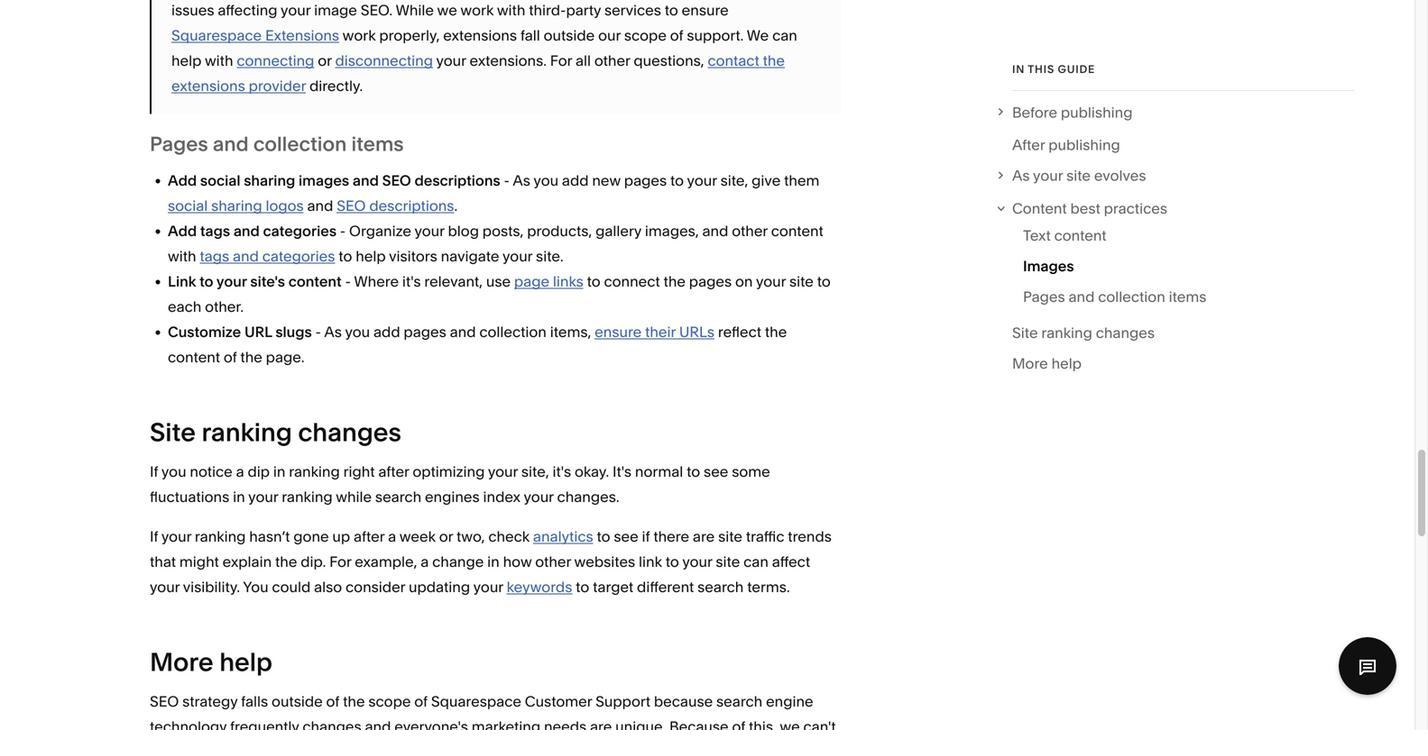 Task type: vqa. For each thing, say whether or not it's contained in the screenshot.
topmost pages
yes



Task type: locate. For each thing, give the bounding box(es) containing it.
1 vertical spatial descriptions
[[369, 197, 454, 215]]

1 horizontal spatial it's
[[553, 463, 571, 481]]

0 vertical spatial if
[[150, 463, 158, 481]]

content inside - organize your blog posts, products, gallery images, and other content with
[[771, 222, 824, 240]]

and left everyone's
[[365, 719, 391, 731]]

content best practices button
[[993, 196, 1354, 221]]

you inside if you notice a dip in ranking right after optimizing your site, it's okay. it's normal to see some fluctuations in your ranking while search engines index your changes.
[[161, 463, 186, 481]]

your down how
[[473, 579, 503, 596]]

if inside if you notice a dip in ranking right after optimizing your site, it's okay. it's normal to see some fluctuations in your ranking while search engines index your changes.
[[150, 463, 158, 481]]

1 vertical spatial outside
[[272, 693, 323, 711]]

scope for our
[[624, 27, 667, 44]]

1 horizontal spatial site
[[1012, 325, 1038, 342]]

a down week
[[421, 554, 429, 571]]

extensions for provider
[[171, 77, 245, 95]]

scope for the
[[368, 693, 411, 711]]

marketing
[[472, 719, 541, 731]]

1 vertical spatial squarespace
[[431, 693, 521, 711]]

if
[[150, 463, 158, 481], [150, 528, 158, 546]]

you down link to your site's content - where it's relevant, use page links
[[345, 323, 370, 341]]

more up strategy
[[150, 647, 214, 678]]

1 if from the top
[[150, 463, 158, 481]]

of
[[670, 27, 683, 44], [224, 349, 237, 366], [326, 693, 340, 711], [414, 693, 428, 711], [732, 719, 745, 731]]

0 vertical spatial other
[[594, 52, 630, 69]]

1 vertical spatial pages and collection items
[[1023, 288, 1207, 306]]

items down content best practices link
[[1169, 288, 1207, 306]]

you up the 'products,'
[[534, 172, 559, 189]]

before publishing link
[[1012, 100, 1354, 125]]

changes right the frequently
[[303, 719, 362, 731]]

are inside seo strategy falls outside of the scope of squarespace customer support because search engine technology frequently changes and everyone's marketing needs are unique. because of this, we can'
[[590, 719, 612, 731]]

site, inside add social sharing images and seo descriptions - as you add new pages to your site, give them social sharing logos and seo descriptions .
[[721, 172, 748, 189]]

everyone's
[[394, 719, 468, 731]]

site
[[1012, 325, 1038, 342], [150, 417, 196, 448]]

your up images,
[[687, 172, 717, 189]]

help down the "squarespace extensions"
[[171, 52, 202, 69]]

1 vertical spatial add
[[374, 323, 400, 341]]

also
[[314, 579, 342, 596]]

customize
[[168, 323, 241, 341]]

to right normal
[[687, 463, 700, 481]]

1 vertical spatial site,
[[521, 463, 549, 481]]

collection up images
[[253, 132, 347, 156]]

2 horizontal spatial a
[[421, 554, 429, 571]]

1 vertical spatial tags
[[200, 248, 229, 265]]

2 tags from the top
[[200, 248, 229, 265]]

descriptions up "organize"
[[369, 197, 454, 215]]

0 horizontal spatial with
[[168, 248, 196, 265]]

content right site's
[[289, 273, 342, 291]]

squarespace up connecting
[[171, 27, 262, 44]]

extensions for fall
[[443, 27, 517, 44]]

- inside add social sharing images and seo descriptions - as you add new pages to your site, give them social sharing logos and seo descriptions .
[[504, 172, 510, 189]]

keywords link
[[507, 579, 572, 596]]

site ranking changes up dip
[[150, 417, 401, 448]]

of down customize
[[224, 349, 237, 366]]

pages right the new
[[624, 172, 667, 189]]

1 horizontal spatial or
[[439, 528, 453, 546]]

trends
[[788, 528, 832, 546]]

your down that
[[150, 579, 180, 596]]

0 horizontal spatial pages
[[404, 323, 446, 341]]

1 vertical spatial or
[[439, 528, 453, 546]]

0 horizontal spatial extensions
[[171, 77, 245, 95]]

1 vertical spatial site ranking changes
[[150, 417, 401, 448]]

1 vertical spatial can
[[744, 554, 769, 571]]

to up images,
[[670, 172, 684, 189]]

pages and collection items down provider
[[150, 132, 404, 156]]

- inside - organize your blog posts, products, gallery images, and other content with
[[340, 222, 346, 240]]

check
[[488, 528, 530, 546]]

add up "link" on the top of the page
[[168, 222, 197, 240]]

more help down site ranking changes link
[[1012, 355, 1082, 373]]

your up the index
[[488, 463, 518, 481]]

give
[[752, 172, 781, 189]]

site, inside if you notice a dip in ranking right after optimizing your site, it's okay. it's normal to see some fluctuations in your ranking while search engines index your changes.
[[521, 463, 549, 481]]

of left this,
[[732, 719, 745, 731]]

in this guide
[[1012, 63, 1095, 76]]

0 vertical spatial or
[[318, 52, 332, 69]]

a left week
[[388, 528, 396, 546]]

1 horizontal spatial pages
[[1023, 288, 1065, 306]]

1 horizontal spatial are
[[693, 528, 715, 546]]

engine
[[766, 693, 814, 711]]

1 horizontal spatial see
[[704, 463, 728, 481]]

1 vertical spatial a
[[388, 528, 396, 546]]

posts,
[[483, 222, 524, 240]]

add inside add social sharing images and seo descriptions - as you add new pages to your site, give them social sharing logos and seo descriptions .
[[168, 172, 197, 189]]

scope up everyone's
[[368, 693, 411, 711]]

1 vertical spatial scope
[[368, 693, 411, 711]]

there
[[654, 528, 689, 546]]

tags down social sharing logos link
[[200, 222, 230, 240]]

0 horizontal spatial site,
[[521, 463, 549, 481]]

connecting link
[[237, 52, 314, 69]]

are down support
[[590, 719, 612, 731]]

social up social sharing logos link
[[200, 172, 240, 189]]

if up that
[[150, 528, 158, 546]]

help down site ranking changes link
[[1052, 355, 1082, 373]]

1 add from the top
[[168, 172, 197, 189]]

extensions left provider
[[171, 77, 245, 95]]

your down there
[[682, 554, 712, 571]]

0 horizontal spatial a
[[236, 463, 244, 481]]

2 horizontal spatial pages
[[689, 273, 732, 291]]

1 horizontal spatial for
[[550, 52, 572, 69]]

0 vertical spatial pages
[[624, 172, 667, 189]]

descriptions
[[415, 172, 500, 189], [369, 197, 454, 215]]

as up posts, on the left of the page
[[513, 172, 530, 189]]

some
[[732, 463, 770, 481]]

pages inside to connect the pages on your site to each other.
[[689, 273, 732, 291]]

if up fluctuations
[[150, 463, 158, 481]]

scope inside work properly, extensions fall outside our scope of support. we can help with
[[624, 27, 667, 44]]

content best practices
[[1012, 200, 1168, 217]]

changes inside seo strategy falls outside of the scope of squarespace customer support because search engine technology frequently changes and everyone's marketing needs are unique. because of this, we can'
[[303, 719, 362, 731]]

your down the properly,
[[436, 52, 466, 69]]

it's down visitors
[[402, 273, 421, 291]]

1 horizontal spatial site,
[[721, 172, 748, 189]]

new
[[592, 172, 621, 189]]

that
[[150, 554, 176, 571]]

1 vertical spatial publishing
[[1049, 136, 1120, 154]]

collection up site ranking changes link
[[1098, 288, 1166, 306]]

we
[[780, 719, 800, 731]]

1 vertical spatial extensions
[[171, 77, 245, 95]]

index
[[483, 489, 521, 506]]

affect
[[772, 554, 810, 571]]

after
[[378, 463, 409, 481], [354, 528, 385, 546]]

links
[[553, 273, 584, 291]]

are inside the to see if there are site traffic trends that might explain the dip. for example, a change in how other websites link to your site can affect your visibility. you could also consider updating your
[[693, 528, 715, 546]]

a inside the to see if there are site traffic trends that might explain the dip. for example, a change in how other websites link to your site can affect your visibility. you could also consider updating your
[[421, 554, 429, 571]]

search up week
[[375, 489, 421, 506]]

0 horizontal spatial outside
[[272, 693, 323, 711]]

1 horizontal spatial can
[[772, 27, 798, 44]]

1 horizontal spatial more help
[[1012, 355, 1082, 373]]

collection
[[253, 132, 347, 156], [1098, 288, 1166, 306], [479, 323, 547, 341]]

site inside dropdown button
[[1067, 167, 1091, 185]]

tags down add tags and categories
[[200, 248, 229, 265]]

1 vertical spatial add
[[168, 222, 197, 240]]

1 horizontal spatial site ranking changes
[[1012, 325, 1155, 342]]

changes down pages and collection items link
[[1096, 325, 1155, 342]]

1 tags from the top
[[200, 222, 230, 240]]

0 vertical spatial publishing
[[1061, 104, 1133, 121]]

1 vertical spatial for
[[329, 554, 351, 571]]

1 horizontal spatial more
[[1012, 355, 1048, 373]]

before
[[1012, 104, 1058, 121]]

1 vertical spatial site
[[150, 417, 196, 448]]

2 vertical spatial changes
[[303, 719, 362, 731]]

of inside work properly, extensions fall outside our scope of support. we can help with
[[670, 27, 683, 44]]

reflect the content of the page.
[[168, 323, 787, 366]]

to right link
[[666, 554, 679, 571]]

your
[[436, 52, 466, 69], [1033, 167, 1063, 185], [687, 172, 717, 189], [415, 222, 445, 240], [503, 248, 533, 265], [216, 273, 247, 291], [756, 273, 786, 291], [488, 463, 518, 481], [248, 489, 278, 506], [524, 489, 554, 506], [161, 528, 191, 546], [682, 554, 712, 571], [150, 579, 180, 596], [473, 579, 503, 596]]

engines
[[425, 489, 480, 506]]

with
[[205, 52, 233, 69], [168, 248, 196, 265]]

0 vertical spatial can
[[772, 27, 798, 44]]

site, left give
[[721, 172, 748, 189]]

terms.
[[747, 579, 790, 596]]

categories up site's
[[262, 248, 335, 265]]

our
[[598, 27, 621, 44]]

extensions inside contact the extensions provider
[[171, 77, 245, 95]]

other inside the to see if there are site traffic trends that might explain the dip. for example, a change in how other websites link to your site can affect your visibility. you could also consider updating your
[[535, 554, 571, 571]]

1 vertical spatial pages
[[689, 273, 732, 291]]

week
[[399, 528, 436, 546]]

outside up all
[[544, 27, 595, 44]]

ranking up the more help link
[[1042, 325, 1093, 342]]

1 horizontal spatial items
[[1169, 288, 1207, 306]]

seo descriptions link
[[337, 197, 454, 215]]

1 horizontal spatial in
[[273, 463, 286, 481]]

page.
[[266, 349, 305, 366]]

1 vertical spatial after
[[354, 528, 385, 546]]

scope
[[624, 27, 667, 44], [368, 693, 411, 711]]

0 vertical spatial are
[[693, 528, 715, 546]]

a
[[236, 463, 244, 481], [388, 528, 396, 546], [421, 554, 429, 571]]

for left all
[[550, 52, 572, 69]]

visibility.
[[183, 579, 240, 596]]

see left if
[[614, 528, 639, 546]]

with down 'squarespace extensions' link
[[205, 52, 233, 69]]

blog
[[448, 222, 479, 240]]

if you notice a dip in ranking right after optimizing your site, it's okay. it's normal to see some fluctuations in your ranking while search engines index your changes.
[[150, 463, 770, 506]]

dip
[[248, 463, 270, 481]]

images,
[[645, 222, 699, 240]]

collection down to connect the pages on your site to each other.
[[479, 323, 547, 341]]

0 vertical spatial add
[[168, 172, 197, 189]]

1 vertical spatial collection
[[1098, 288, 1166, 306]]

pages up social sharing logos link
[[150, 132, 208, 156]]

connect
[[604, 273, 660, 291]]

content
[[1012, 200, 1067, 217]]

sharing up logos
[[244, 172, 295, 189]]

publishing inside dropdown button
[[1061, 104, 1133, 121]]

1 vertical spatial in
[[233, 489, 245, 506]]

0 vertical spatial social
[[200, 172, 240, 189]]

seo up the 'technology'
[[150, 693, 179, 711]]

0 horizontal spatial scope
[[368, 693, 411, 711]]

after right right in the left of the page
[[378, 463, 409, 481]]

disconnecting
[[335, 52, 433, 69]]

your up other.
[[216, 273, 247, 291]]

sharing up add tags and categories
[[211, 197, 262, 215]]

images
[[299, 172, 349, 189]]

site inside to connect the pages on your site to each other.
[[789, 273, 814, 291]]

other
[[594, 52, 630, 69], [732, 222, 768, 240], [535, 554, 571, 571]]

after publishing link
[[1012, 133, 1120, 163]]

keywords to target different search terms.
[[507, 579, 790, 596]]

extensions up connecting or disconnecting your extensions. for all other questions,
[[443, 27, 517, 44]]

search inside seo strategy falls outside of the scope of squarespace customer support because search engine technology frequently changes and everyone's marketing needs are unique. because of this, we can'
[[716, 693, 763, 711]]

site down after publishing link
[[1067, 167, 1091, 185]]

search up this,
[[716, 693, 763, 711]]

0 vertical spatial scope
[[624, 27, 667, 44]]

other.
[[205, 298, 244, 316]]

your inside dropdown button
[[1033, 167, 1063, 185]]

more down site ranking changes link
[[1012, 355, 1048, 373]]

help up falls
[[219, 647, 272, 678]]

extensions.
[[470, 52, 547, 69]]

can down 'traffic'
[[744, 554, 769, 571]]

as right slugs
[[324, 323, 342, 341]]

relevant,
[[424, 273, 483, 291]]

2 horizontal spatial you
[[534, 172, 559, 189]]

2 vertical spatial a
[[421, 554, 429, 571]]

0 horizontal spatial collection
[[253, 132, 347, 156]]

add down where
[[374, 323, 400, 341]]

analytics
[[533, 528, 593, 546]]

a left dip
[[236, 463, 244, 481]]

before publishing button
[[993, 100, 1354, 125]]

for down up
[[329, 554, 351, 571]]

2 vertical spatial search
[[716, 693, 763, 711]]

1 vertical spatial you
[[345, 323, 370, 341]]

0 horizontal spatial you
[[161, 463, 186, 481]]

search inside if you notice a dip in ranking right after optimizing your site, it's okay. it's normal to see some fluctuations in your ranking while search engines index your changes.
[[375, 489, 421, 506]]

1 horizontal spatial add
[[562, 172, 589, 189]]

reflect
[[718, 323, 762, 341]]

publishing up as your site evolves
[[1049, 136, 1120, 154]]

1 horizontal spatial with
[[205, 52, 233, 69]]

customer
[[525, 693, 592, 711]]

0 vertical spatial you
[[534, 172, 559, 189]]

pages down images link
[[1023, 288, 1065, 306]]

as your site evolves button
[[993, 163, 1354, 189]]

other up on
[[732, 222, 768, 240]]

you up fluctuations
[[161, 463, 186, 481]]

2 vertical spatial in
[[487, 554, 500, 571]]

or left the two,
[[439, 528, 453, 546]]

site ranking changes down pages and collection items link
[[1012, 325, 1155, 342]]

2 if from the top
[[150, 528, 158, 546]]

urls
[[679, 323, 715, 341]]

and down relevant,
[[450, 323, 476, 341]]

content
[[771, 222, 824, 240], [1054, 227, 1107, 245], [289, 273, 342, 291], [168, 349, 220, 366]]

them
[[784, 172, 820, 189]]

content down customize
[[168, 349, 220, 366]]

images
[[1023, 258, 1074, 275]]

logos
[[266, 197, 304, 215]]

content inside reflect the content of the page.
[[168, 349, 220, 366]]

2 horizontal spatial collection
[[1098, 288, 1166, 306]]

pages and collection items
[[150, 132, 404, 156], [1023, 288, 1207, 306]]

- organize your blog posts, products, gallery images, and other content with
[[168, 222, 824, 265]]

2 vertical spatial collection
[[479, 323, 547, 341]]

this
[[1028, 63, 1055, 76]]

0 horizontal spatial more help
[[150, 647, 272, 678]]

you
[[243, 579, 269, 596]]

- up posts, on the left of the page
[[504, 172, 510, 189]]

search left the terms.
[[698, 579, 744, 596]]

the inside to connect the pages on your site to each other.
[[664, 273, 686, 291]]

to right "link" on the top of the page
[[199, 273, 213, 291]]

1 vertical spatial it's
[[553, 463, 571, 481]]

your right on
[[756, 273, 786, 291]]

the inside the to see if there are site traffic trends that might explain the dip. for example, a change in how other websites link to your site can affect your visibility. you could also consider updating your
[[275, 554, 297, 571]]

help up link to your site's content - where it's relevant, use page links
[[356, 248, 386, 265]]

1 vertical spatial more
[[150, 647, 214, 678]]

1 horizontal spatial you
[[345, 323, 370, 341]]

1 horizontal spatial pages
[[624, 172, 667, 189]]

1 horizontal spatial extensions
[[443, 27, 517, 44]]

seo up seo descriptions link
[[382, 172, 411, 189]]

extensions
[[443, 27, 517, 44], [171, 77, 245, 95]]

2 add from the top
[[168, 222, 197, 240]]

gone
[[293, 528, 329, 546]]

analytics link
[[533, 528, 593, 546]]

help inside work properly, extensions fall outside our scope of support. we can help with
[[171, 52, 202, 69]]

1 vertical spatial other
[[732, 222, 768, 240]]

you inside add social sharing images and seo descriptions - as you add new pages to your site, give them social sharing logos and seo descriptions .
[[534, 172, 559, 189]]

-
[[504, 172, 510, 189], [340, 222, 346, 240], [345, 273, 351, 291], [315, 323, 321, 341]]

- right slugs
[[315, 323, 321, 341]]

your up that
[[161, 528, 191, 546]]

0 vertical spatial seo
[[382, 172, 411, 189]]

extensions inside work properly, extensions fall outside our scope of support. we can help with
[[443, 27, 517, 44]]

0 vertical spatial squarespace
[[171, 27, 262, 44]]

0 vertical spatial a
[[236, 463, 244, 481]]

scope inside seo strategy falls outside of the scope of squarespace customer support because search engine technology frequently changes and everyone's marketing needs are unique. because of this, we can'
[[368, 693, 411, 711]]

your up visitors
[[415, 222, 445, 240]]

0 horizontal spatial other
[[535, 554, 571, 571]]

can right we
[[772, 27, 798, 44]]

publishing for before publishing
[[1061, 104, 1133, 121]]

0 vertical spatial add
[[562, 172, 589, 189]]

1 vertical spatial sharing
[[211, 197, 262, 215]]

or up directly.
[[318, 52, 332, 69]]

websites
[[574, 554, 635, 571]]

seo strategy falls outside of the scope of squarespace customer support because search engine technology frequently changes and everyone's marketing needs are unique. because of this, we can'
[[150, 693, 836, 731]]

0 horizontal spatial are
[[590, 719, 612, 731]]

of inside reflect the content of the page.
[[224, 349, 237, 366]]

0 horizontal spatial pages and collection items
[[150, 132, 404, 156]]

add left the new
[[562, 172, 589, 189]]

0 horizontal spatial add
[[374, 323, 400, 341]]

1 vertical spatial changes
[[298, 417, 401, 448]]

change
[[432, 554, 484, 571]]

other down our
[[594, 52, 630, 69]]



Task type: describe. For each thing, give the bounding box(es) containing it.
technology
[[150, 719, 227, 731]]

contact
[[708, 52, 759, 69]]

link
[[168, 273, 196, 291]]

pages inside add social sharing images and seo descriptions - as you add new pages to your site, give them social sharing logos and seo descriptions .
[[624, 172, 667, 189]]

to left target on the left bottom of page
[[576, 579, 589, 596]]

organize
[[349, 222, 411, 240]]

0 vertical spatial more
[[1012, 355, 1048, 373]]

hasn't
[[249, 528, 290, 546]]

keywords
[[507, 579, 572, 596]]

0 vertical spatial for
[[550, 52, 572, 69]]

text content
[[1023, 227, 1107, 245]]

questions,
[[634, 52, 704, 69]]

your inside - organize your blog posts, products, gallery images, and other content with
[[415, 222, 445, 240]]

your up 'page'
[[503, 248, 533, 265]]

with inside - organize your blog posts, products, gallery images, and other content with
[[168, 248, 196, 265]]

0 vertical spatial more help
[[1012, 355, 1082, 373]]

to right links
[[587, 273, 601, 291]]

the inside seo strategy falls outside of the scope of squarespace customer support because search engine technology frequently changes and everyone's marketing needs are unique. because of this, we can'
[[343, 693, 365, 711]]

consider
[[346, 579, 405, 596]]

okay.
[[575, 463, 609, 481]]

to see if there are site traffic trends that might explain the dip. for example, a change in how other websites link to your site can affect your visibility. you could also consider updating your
[[150, 528, 832, 596]]

content best practices link
[[1012, 196, 1354, 221]]

site.
[[536, 248, 564, 265]]

as your site evolves link
[[1012, 163, 1354, 189]]

ranking up the might
[[195, 528, 246, 546]]

to inside if you notice a dip in ranking right after optimizing your site, it's okay. it's normal to see some fluctuations in your ranking while search engines index your changes.
[[687, 463, 700, 481]]

support
[[596, 693, 651, 711]]

a inside if you notice a dip in ranking right after optimizing your site, it's okay. it's normal to see some fluctuations in your ranking while search engines index your changes.
[[236, 463, 244, 481]]

site ranking changes link
[[1012, 321, 1155, 352]]

optimizing
[[413, 463, 485, 481]]

support.
[[687, 27, 744, 44]]

and up social sharing logos link
[[213, 132, 249, 156]]

might
[[179, 554, 219, 571]]

of up everyone's
[[414, 693, 428, 711]]

2 vertical spatial pages
[[404, 323, 446, 341]]

0 vertical spatial changes
[[1096, 325, 1155, 342]]

1 horizontal spatial collection
[[479, 323, 547, 341]]

0 horizontal spatial in
[[233, 489, 245, 506]]

0 horizontal spatial more
[[150, 647, 214, 678]]

and down images
[[307, 197, 333, 215]]

outside inside seo strategy falls outside of the scope of squarespace customer support because search engine technology frequently changes and everyone's marketing needs are unique. because of this, we can'
[[272, 693, 323, 711]]

1 vertical spatial social
[[168, 197, 208, 215]]

0 horizontal spatial or
[[318, 52, 332, 69]]

squarespace inside seo strategy falls outside of the scope of squarespace customer support because search engine technology frequently changes and everyone's marketing needs are unique. because of this, we can'
[[431, 693, 521, 711]]

1 vertical spatial items
[[1169, 288, 1207, 306]]

after
[[1012, 136, 1045, 154]]

use
[[486, 273, 511, 291]]

site's
[[250, 273, 285, 291]]

to right on
[[817, 273, 831, 291]]

connecting or disconnecting your extensions. for all other questions,
[[237, 52, 708, 69]]

and up seo descriptions link
[[353, 172, 379, 189]]

see inside the to see if there are site traffic trends that might explain the dip. for example, a change in how other websites link to your site can affect your visibility. you could also consider updating your
[[614, 528, 639, 546]]

dip.
[[301, 554, 326, 571]]

1 vertical spatial more help
[[150, 647, 272, 678]]

updating
[[409, 579, 470, 596]]

- left where
[[345, 273, 351, 291]]

gallery
[[596, 222, 642, 240]]

publishing for after publishing
[[1049, 136, 1120, 154]]

up
[[332, 528, 350, 546]]

to connect the pages on your site to each other.
[[168, 273, 831, 316]]

1 vertical spatial pages
[[1023, 288, 1065, 306]]

in
[[1012, 63, 1025, 76]]

after inside if you notice a dip in ranking right after optimizing your site, it's okay. it's normal to see some fluctuations in your ranking while search engines index your changes.
[[378, 463, 409, 481]]

strategy
[[182, 693, 238, 711]]

0 vertical spatial site
[[1012, 325, 1038, 342]]

0 vertical spatial descriptions
[[415, 172, 500, 189]]

if for if you notice a dip in ranking right after optimizing your site, it's okay. it's normal to see some fluctuations in your ranking while search engines index your changes.
[[150, 463, 158, 481]]

ensure
[[595, 323, 642, 341]]

0 horizontal spatial items
[[351, 132, 404, 156]]

0 vertical spatial pages and collection items
[[150, 132, 404, 156]]

their
[[645, 323, 676, 341]]

add for add tags and categories
[[168, 222, 197, 240]]

connecting
[[237, 52, 314, 69]]

in inside the to see if there are site traffic trends that might explain the dip. for example, a change in how other websites link to your site can affect your visibility. you could also consider updating your
[[487, 554, 500, 571]]

traffic
[[746, 528, 784, 546]]

add for add social sharing images and seo descriptions - as you add new pages to your site, give them social sharing logos and seo descriptions .
[[168, 172, 197, 189]]

squarespace extensions
[[171, 27, 339, 44]]

if
[[642, 528, 650, 546]]

site left affect
[[716, 554, 740, 571]]

if your ranking hasn't gone up after a week or two, check analytics
[[150, 528, 593, 546]]

with inside work properly, extensions fall outside our scope of support. we can help with
[[205, 52, 233, 69]]

of right falls
[[326, 693, 340, 711]]

work
[[343, 27, 376, 44]]

your inside add social sharing images and seo descriptions - as you add new pages to your site, give them social sharing logos and seo descriptions .
[[687, 172, 717, 189]]

as your site evolves
[[1012, 167, 1146, 185]]

it's
[[613, 463, 632, 481]]

can inside work properly, extensions fall outside our scope of support. we can help with
[[772, 27, 798, 44]]

0 horizontal spatial site
[[150, 417, 196, 448]]

ranking up gone at the bottom left of page
[[282, 489, 333, 506]]

two,
[[457, 528, 485, 546]]

slugs
[[275, 323, 312, 341]]

because
[[654, 693, 713, 711]]

ranking left right in the left of the page
[[289, 463, 340, 481]]

fluctuations
[[150, 489, 229, 506]]

ranking up dip
[[202, 417, 292, 448]]

right
[[343, 463, 375, 481]]

your right the index
[[524, 489, 554, 506]]

for inside the to see if there are site traffic trends that might explain the dip. for example, a change in how other websites link to your site can affect your visibility. you could also consider updating your
[[329, 554, 351, 571]]

outside inside work properly, extensions fall outside our scope of support. we can help with
[[544, 27, 595, 44]]

if for if your ranking hasn't gone up after a week or two, check analytics
[[150, 528, 158, 546]]

to inside add social sharing images and seo descriptions - as you add new pages to your site, give them social sharing logos and seo descriptions .
[[670, 172, 684, 189]]

contact the extensions provider link
[[171, 52, 785, 95]]

and down add tags and categories
[[233, 248, 259, 265]]

as inside add social sharing images and seo descriptions - as you add new pages to your site, give them social sharing logos and seo descriptions .
[[513, 172, 530, 189]]

properly,
[[379, 27, 440, 44]]

text
[[1023, 227, 1051, 245]]

your down dip
[[248, 489, 278, 506]]

and inside seo strategy falls outside of the scope of squarespace customer support because search engine technology frequently changes and everyone's marketing needs are unique. because of this, we can'
[[365, 719, 391, 731]]

the inside contact the extensions provider
[[763, 52, 785, 69]]

as inside dropdown button
[[1012, 167, 1030, 185]]

other inside - organize your blog posts, products, gallery images, and other content with
[[732, 222, 768, 240]]

this,
[[749, 719, 777, 731]]

navigate
[[441, 248, 499, 265]]

after publishing
[[1012, 136, 1120, 154]]

0 vertical spatial sharing
[[244, 172, 295, 189]]

and down social sharing logos link
[[234, 222, 260, 240]]

tags and categories link
[[200, 248, 335, 265]]

evolves
[[1094, 167, 1146, 185]]

add tags and categories
[[168, 222, 340, 240]]

on
[[735, 273, 753, 291]]

to up websites
[[597, 528, 610, 546]]

falls
[[241, 693, 268, 711]]

more help link
[[1012, 352, 1082, 382]]

1 horizontal spatial seo
[[337, 197, 366, 215]]

text content link
[[1023, 223, 1107, 254]]

where
[[354, 273, 399, 291]]

1 horizontal spatial other
[[594, 52, 630, 69]]

.
[[454, 197, 458, 215]]

can inside the to see if there are site traffic trends that might explain the dip. for example, a change in how other websites link to your site can affect your visibility. you could also consider updating your
[[744, 554, 769, 571]]

help inside the more help link
[[1052, 355, 1082, 373]]

social sharing logos link
[[168, 197, 304, 215]]

1 vertical spatial search
[[698, 579, 744, 596]]

content down best
[[1054, 227, 1107, 245]]

0 vertical spatial in
[[273, 463, 286, 481]]

pages and collection items link
[[1023, 285, 1207, 316]]

site left 'traffic'
[[718, 528, 743, 546]]

items,
[[550, 323, 591, 341]]

and up site ranking changes link
[[1069, 288, 1095, 306]]

notice
[[190, 463, 233, 481]]

your inside to connect the pages on your site to each other.
[[756, 273, 786, 291]]

url
[[244, 323, 272, 341]]

it's inside if you notice a dip in ranking right after optimizing your site, it's okay. it's normal to see some fluctuations in your ranking while search engines index your changes.
[[553, 463, 571, 481]]

0 horizontal spatial site ranking changes
[[150, 417, 401, 448]]

1 vertical spatial categories
[[262, 248, 335, 265]]

we
[[747, 27, 769, 44]]

0 vertical spatial pages
[[150, 132, 208, 156]]

0 horizontal spatial as
[[324, 323, 342, 341]]

before publishing
[[1012, 104, 1133, 121]]

seo inside seo strategy falls outside of the scope of squarespace customer support because search engine technology frequently changes and everyone's marketing needs are unique. because of this, we can'
[[150, 693, 179, 711]]

add inside add social sharing images and seo descriptions - as you add new pages to your site, give them social sharing logos and seo descriptions .
[[562, 172, 589, 189]]

0 horizontal spatial squarespace
[[171, 27, 262, 44]]

while
[[336, 489, 372, 506]]

0 horizontal spatial it's
[[402, 273, 421, 291]]

and inside - organize your blog posts, products, gallery images, and other content with
[[702, 222, 728, 240]]

see inside if you notice a dip in ranking right after optimizing your site, it's okay. it's normal to see some fluctuations in your ranking while search engines index your changes.
[[704, 463, 728, 481]]

0 vertical spatial categories
[[263, 222, 337, 240]]

normal
[[635, 463, 683, 481]]

because
[[670, 719, 729, 731]]

all
[[576, 52, 591, 69]]

to up link to your site's content - where it's relevant, use page links
[[339, 248, 352, 265]]

example,
[[355, 554, 417, 571]]

customize url slugs - as you add pages and collection items, ensure their urls
[[168, 323, 715, 341]]



